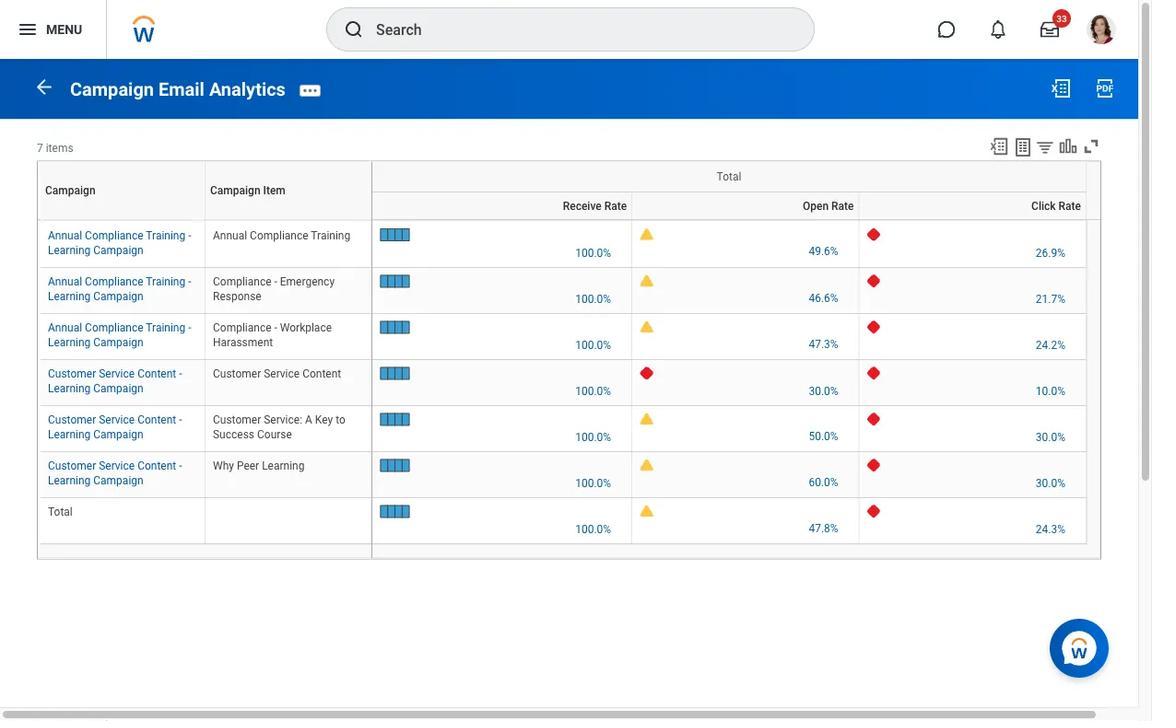 Task type: locate. For each thing, give the bounding box(es) containing it.
4 100.0% button from the top
[[575, 384, 614, 399]]

learning
[[48, 244, 91, 257], [48, 290, 91, 303], [48, 336, 91, 349], [48, 382, 91, 395], [48, 429, 91, 441], [262, 460, 305, 473], [48, 475, 91, 488]]

item up annual compliance training element
[[289, 220, 291, 221]]

49.6% button
[[809, 244, 841, 259]]

1 100.0% button from the top
[[575, 246, 614, 260]]

menu
[[46, 22, 82, 37]]

1 vertical spatial 30.0%
[[1036, 431, 1066, 444]]

21.7% button
[[1036, 292, 1068, 307]]

2 100.0% from the top
[[575, 293, 611, 306]]

1 vertical spatial customer service content - learning campaign link
[[48, 410, 182, 441]]

course
[[257, 429, 292, 441]]

row element
[[39, 162, 376, 220], [372, 192, 1086, 220]]

receive
[[563, 200, 602, 213], [500, 220, 503, 221]]

1 horizontal spatial click
[[1032, 200, 1056, 213]]

2 vertical spatial customer service content - learning campaign
[[48, 460, 182, 488]]

3 customer service content - learning campaign link from the top
[[48, 456, 182, 488]]

annual compliance training - learning campaign link
[[48, 225, 191, 257], [48, 272, 191, 303], [48, 318, 191, 349]]

customer service: a key to success course element
[[213, 410, 345, 441]]

customer service content
[[213, 368, 341, 381]]

0 vertical spatial item
[[263, 184, 286, 197]]

learning for compliance - workplace harassment
[[48, 336, 91, 349]]

46.6%
[[809, 292, 838, 305]]

training for first annual compliance training - learning campaign link from the top
[[146, 229, 185, 242]]

1 vertical spatial annual compliance training - learning campaign
[[48, 275, 191, 303]]

customer for customer service content
[[48, 368, 96, 381]]

2 annual compliance training - learning campaign from the top
[[48, 275, 191, 303]]

0 vertical spatial annual compliance training - learning campaign
[[48, 229, 191, 257]]

service for why peer learning
[[99, 460, 135, 473]]

5 100.0% from the top
[[575, 431, 611, 444]]

learning for customer service content
[[48, 382, 91, 395]]

0 vertical spatial customer service content - learning campaign link
[[48, 364, 182, 395]]

2 vertical spatial customer service content - learning campaign link
[[48, 456, 182, 488]]

2 customer service content - learning campaign link from the top
[[48, 410, 182, 441]]

50.0%
[[809, 430, 838, 443]]

search image
[[343, 18, 365, 41]]

menu button
[[0, 0, 106, 59]]

3 100.0% button from the top
[[575, 338, 614, 353]]

24.3%
[[1036, 523, 1066, 536]]

click inside 'row' element
[[1032, 200, 1056, 213]]

previous page image
[[33, 76, 55, 98]]

30.0% button up 50.0% in the bottom of the page
[[809, 384, 841, 399]]

24.3% button
[[1036, 522, 1068, 537]]

0 vertical spatial customer service content - learning campaign
[[48, 368, 182, 395]]

toolbar
[[981, 137, 1102, 161]]

3 100.0% from the top
[[575, 339, 611, 352]]

customer service content - learning campaign link for customer service: a key to success course
[[48, 410, 182, 441]]

3 customer service content - learning campaign from the top
[[48, 460, 182, 488]]

training
[[146, 229, 185, 242], [311, 229, 350, 242], [146, 275, 185, 288], [146, 322, 185, 334]]

10.0%
[[1036, 385, 1066, 398]]

3 annual compliance training - learning campaign from the top
[[48, 322, 191, 349]]

24.2%
[[1036, 339, 1066, 352]]

100.0% button for 30.0%
[[575, 384, 614, 399]]

annual compliance training
[[213, 229, 350, 242]]

select to filter grid data image
[[1035, 138, 1055, 157]]

1 horizontal spatial open
[[803, 200, 829, 213]]

1 vertical spatial open
[[745, 220, 747, 221]]

0 vertical spatial open
[[803, 200, 829, 213]]

compliance - workplace harassment
[[213, 322, 332, 349]]

100.0% for 49.6%
[[575, 247, 611, 259]]

campaign campaign item
[[120, 220, 291, 221]]

1 annual compliance training - learning campaign from the top
[[48, 229, 191, 257]]

customer service content - learning campaign link for why peer learning
[[48, 456, 182, 488]]

2 vertical spatial annual compliance training - learning campaign link
[[48, 318, 191, 349]]

content for customer service content
[[137, 368, 176, 381]]

2 vertical spatial annual compliance training - learning campaign
[[48, 322, 191, 349]]

content
[[137, 368, 176, 381], [302, 368, 341, 381], [137, 414, 176, 427], [137, 460, 176, 473]]

1 vertical spatial customer service content - learning campaign
[[48, 414, 182, 441]]

open
[[803, 200, 829, 213], [745, 220, 747, 221]]

row element containing receive rate
[[372, 192, 1086, 220]]

1 vertical spatial annual compliance training - learning campaign link
[[48, 272, 191, 303]]

100.0% for 47.3%
[[575, 339, 611, 352]]

24.2% button
[[1036, 338, 1068, 353]]

30.0% button
[[809, 384, 841, 399], [1036, 430, 1068, 445], [1036, 476, 1068, 491]]

campaign email analytics
[[70, 79, 286, 100]]

row element up campaign campaign item
[[39, 162, 376, 220]]

open rate
[[803, 200, 854, 213]]

1 vertical spatial 30.0% button
[[1036, 430, 1068, 445]]

campaign item button
[[285, 220, 291, 221]]

49.6%
[[809, 245, 838, 258]]

100.0% button
[[575, 246, 614, 260], [575, 292, 614, 307], [575, 338, 614, 353], [575, 384, 614, 399], [575, 430, 614, 445], [575, 477, 614, 491], [575, 523, 614, 537]]

compliance - emergency response
[[213, 275, 335, 303]]

4 100.0% from the top
[[575, 385, 611, 398]]

1 customer service content - learning campaign link from the top
[[48, 364, 182, 395]]

total
[[717, 170, 741, 183], [497, 220, 500, 221], [742, 220, 744, 221], [969, 220, 971, 221], [48, 506, 73, 519]]

click
[[1032, 200, 1056, 213], [972, 220, 974, 221]]

0 vertical spatial click
[[1032, 200, 1056, 213]]

export to excel image
[[1050, 77, 1072, 100]]

annual compliance training - learning campaign
[[48, 229, 191, 257], [48, 275, 191, 303], [48, 322, 191, 349]]

compliance
[[85, 229, 143, 242], [250, 229, 308, 242], [85, 275, 143, 288], [213, 275, 271, 288], [85, 322, 143, 334], [213, 322, 271, 334]]

1 customer service content - learning campaign from the top
[[48, 368, 182, 395]]

30.0% up '24.3%'
[[1036, 477, 1066, 490]]

7
[[37, 142, 43, 155]]

100.0% for 30.0%
[[575, 385, 611, 398]]

fullscreen image
[[1081, 137, 1102, 157]]

2 annual compliance training - learning campaign link from the top
[[48, 272, 191, 303]]

1 100.0% from the top
[[575, 247, 611, 259]]

annual compliance training element
[[213, 225, 350, 242]]

peer
[[237, 460, 259, 473]]

Search Workday  search field
[[376, 9, 776, 50]]

annual compliance training - learning campaign for compliance - emergency response
[[48, 275, 191, 303]]

6 100.0% button from the top
[[575, 477, 614, 491]]

item
[[263, 184, 286, 197], [289, 220, 291, 221]]

0 horizontal spatial receive
[[500, 220, 503, 221]]

0 horizontal spatial click
[[972, 220, 974, 221]]

compliance - workplace harassment element
[[213, 318, 332, 349]]

0 horizontal spatial item
[[263, 184, 286, 197]]

30.0% button down 10.0% button
[[1036, 430, 1068, 445]]

rate
[[604, 200, 627, 213], [832, 200, 854, 213], [1059, 200, 1081, 213], [504, 220, 506, 221], [747, 220, 749, 221], [974, 220, 976, 221]]

1 horizontal spatial item
[[289, 220, 291, 221]]

47.3%
[[809, 338, 838, 351]]

1 vertical spatial click
[[972, 220, 974, 221]]

100.0% for 47.8%
[[575, 524, 611, 536]]

view printable version (pdf) image
[[1094, 77, 1116, 100]]

to
[[336, 414, 345, 427]]

3 annual compliance training - learning campaign link from the top
[[48, 318, 191, 349]]

2 100.0% button from the top
[[575, 292, 614, 307]]

1 horizontal spatial receive
[[563, 200, 602, 213]]

learning for compliance - emergency response
[[48, 290, 91, 303]]

total - open rate column header
[[632, 220, 859, 222]]

customer service: a key to success course
[[213, 414, 345, 441]]

26.9%
[[1036, 246, 1066, 259]]

campaign
[[70, 79, 154, 100], [45, 184, 95, 197], [210, 184, 260, 197], [120, 220, 124, 221], [285, 220, 289, 221], [93, 244, 143, 257], [93, 290, 143, 303], [93, 336, 143, 349], [93, 382, 143, 395], [93, 429, 143, 441], [93, 475, 143, 488]]

compliance inside the compliance - emergency response
[[213, 275, 271, 288]]

total element
[[48, 502, 73, 519]]

training for annual compliance training - learning campaign link corresponding to compliance - emergency response
[[146, 275, 185, 288]]

47.8% button
[[809, 521, 841, 536]]

customer inside customer service: a key to success course
[[213, 414, 261, 427]]

100.0% button for 60.0%
[[575, 477, 614, 491]]

learning inside why peer learning element
[[262, 460, 305, 473]]

7 100.0% button from the top
[[575, 523, 614, 537]]

60.0%
[[809, 476, 838, 489]]

items
[[46, 142, 73, 155]]

annual
[[48, 229, 82, 242], [213, 229, 247, 242], [48, 275, 82, 288], [48, 322, 82, 334]]

harassment
[[213, 336, 273, 349]]

learning for why peer learning
[[48, 475, 91, 488]]

customer service content - learning campaign for why peer learning
[[48, 460, 182, 488]]

a
[[305, 414, 312, 427]]

customer
[[48, 368, 96, 381], [213, 368, 261, 381], [48, 414, 96, 427], [213, 414, 261, 427], [48, 460, 96, 473]]

7 100.0% from the top
[[575, 524, 611, 536]]

total - click rate column header
[[859, 220, 1086, 222]]

-
[[500, 220, 500, 221], [744, 220, 745, 221], [972, 220, 972, 221], [188, 229, 191, 242], [188, 275, 191, 288], [274, 275, 277, 288], [188, 322, 191, 334], [274, 322, 277, 334], [179, 368, 182, 381], [179, 414, 182, 427], [179, 460, 182, 473]]

2 customer service content - learning campaign from the top
[[48, 414, 182, 441]]

annual compliance training - learning campaign link for compliance - emergency response
[[48, 272, 191, 303]]

customer service content element
[[213, 364, 341, 381]]

campaign button
[[120, 220, 125, 221]]

training inside annual compliance training element
[[311, 229, 350, 242]]

total - receive rate total - open rate total - click rate
[[497, 220, 976, 221]]

customer for customer service: a key to success course
[[48, 414, 96, 427]]

customer service content - learning campaign link
[[48, 364, 182, 395], [48, 410, 182, 441], [48, 456, 182, 488]]

profile logan mcneil image
[[1087, 15, 1116, 48]]

customer service content - learning campaign
[[48, 368, 182, 395], [48, 414, 182, 441], [48, 460, 182, 488]]

100.0% button for 47.3%
[[575, 338, 614, 353]]

5 100.0% button from the top
[[575, 430, 614, 445]]

item inside 'row' element
[[263, 184, 286, 197]]

2 vertical spatial 30.0% button
[[1036, 476, 1068, 491]]

1 annual compliance training - learning campaign link from the top
[[48, 225, 191, 257]]

60.0% button
[[809, 475, 841, 490]]

inbox large image
[[1041, 20, 1059, 39]]

47.3% button
[[809, 337, 841, 352]]

why peer learning
[[213, 460, 305, 473]]

0 vertical spatial annual compliance training - learning campaign link
[[48, 225, 191, 257]]

100.0%
[[575, 247, 611, 259], [575, 293, 611, 306], [575, 339, 611, 352], [575, 385, 611, 398], [575, 431, 611, 444], [575, 477, 611, 490], [575, 524, 611, 536]]

row element up total - receive rate total - open rate total - click rate
[[372, 192, 1086, 220]]

100.0% for 46.6%
[[575, 293, 611, 306]]

justify image
[[17, 18, 39, 41]]

30.0% down 10.0% button
[[1036, 431, 1066, 444]]

30.0% button up '24.3%'
[[1036, 476, 1068, 491]]

6 100.0% from the top
[[575, 477, 611, 490]]

item up campaign item button
[[263, 184, 286, 197]]

30.0%
[[809, 385, 838, 398], [1036, 431, 1066, 444], [1036, 477, 1066, 490]]

2 vertical spatial 30.0%
[[1036, 477, 1066, 490]]

30.0% up 50.0% in the bottom of the page
[[809, 385, 838, 398]]

annual compliance training - learning campaign for compliance - workplace harassment
[[48, 322, 191, 349]]

0 vertical spatial receive
[[563, 200, 602, 213]]

compliance for annual compliance training element
[[250, 229, 308, 242]]

- inside the compliance - workplace harassment
[[274, 322, 277, 334]]

service
[[99, 368, 135, 381], [264, 368, 300, 381], [99, 414, 135, 427], [99, 460, 135, 473]]



Task type: describe. For each thing, give the bounding box(es) containing it.
toolbar inside campaign email analytics main content
[[981, 137, 1102, 161]]

campaign email analytics link
[[70, 79, 286, 100]]

21.7%
[[1036, 293, 1066, 306]]

receive inside 'row' element
[[563, 200, 602, 213]]

30.0% button for 50.0%
[[1036, 430, 1068, 445]]

response
[[213, 290, 261, 303]]

annual compliance training - learning campaign link for compliance - workplace harassment
[[48, 318, 191, 349]]

customer service content - learning campaign for customer service: a key to success course
[[48, 414, 182, 441]]

compliance for first annual compliance training - learning campaign link from the top
[[85, 229, 143, 242]]

success
[[213, 429, 254, 441]]

why
[[213, 460, 234, 473]]

100.0% button for 50.0%
[[575, 430, 614, 445]]

30.0% for 60.0%
[[1036, 477, 1066, 490]]

analytics
[[209, 79, 286, 100]]

0 vertical spatial 30.0%
[[809, 385, 838, 398]]

33 button
[[1030, 9, 1071, 50]]

workday assistant region
[[1050, 612, 1116, 678]]

46.6% button
[[809, 291, 841, 306]]

service for customer service content
[[99, 368, 135, 381]]

content for customer service: a key to success course
[[137, 414, 176, 427]]

key
[[315, 414, 333, 427]]

1 vertical spatial item
[[289, 220, 291, 221]]

100.0% button for 47.8%
[[575, 523, 614, 537]]

26.9% button
[[1036, 245, 1068, 260]]

expand/collapse chart image
[[1058, 137, 1079, 157]]

0 vertical spatial 30.0% button
[[809, 384, 841, 399]]

service:
[[264, 414, 302, 427]]

why peer learning element
[[213, 456, 305, 473]]

compliance - emergency response element
[[213, 272, 335, 303]]

- inside the compliance - emergency response
[[274, 275, 277, 288]]

1 vertical spatial receive
[[500, 220, 503, 221]]

emergency
[[280, 275, 335, 288]]

customer service content - learning campaign for customer service content
[[48, 368, 182, 395]]

campaign email analytics main content
[[0, 59, 1138, 576]]

100.0% button for 46.6%
[[575, 292, 614, 307]]

7 items
[[37, 142, 73, 155]]

service for customer service: a key to success course
[[99, 414, 135, 427]]

click rate
[[1032, 200, 1081, 213]]

100.0% button for 49.6%
[[575, 246, 614, 260]]

compliance for annual compliance training - learning campaign link corresponding to compliance - workplace harassment
[[85, 322, 143, 334]]

customer for why peer learning
[[48, 460, 96, 473]]

learning for customer service: a key to success course
[[48, 429, 91, 441]]

training for annual compliance training - learning campaign link corresponding to compliance - workplace harassment
[[146, 322, 185, 334]]

100.0% for 60.0%
[[575, 477, 611, 490]]

47.8%
[[809, 522, 838, 535]]

open inside 'row' element
[[803, 200, 829, 213]]

10.0% button
[[1036, 384, 1068, 399]]

export to worksheets image
[[1012, 137, 1034, 159]]

30.0% for 50.0%
[[1036, 431, 1066, 444]]

30.0% button for 60.0%
[[1036, 476, 1068, 491]]

content for why peer learning
[[137, 460, 176, 473]]

50.0% button
[[809, 429, 841, 444]]

receive rate
[[563, 200, 627, 213]]

row element containing campaign
[[39, 162, 376, 220]]

export to excel image
[[989, 137, 1009, 157]]

compliance inside the compliance - workplace harassment
[[213, 322, 271, 334]]

33
[[1057, 13, 1067, 24]]

100.0% for 50.0%
[[575, 431, 611, 444]]

campaign item
[[210, 184, 286, 197]]

customer service content - learning campaign link for customer service content
[[48, 364, 182, 395]]

total - receive rate button
[[497, 220, 506, 221]]

training for annual compliance training element
[[311, 229, 350, 242]]

workplace
[[280, 322, 332, 334]]

0 horizontal spatial open
[[745, 220, 747, 221]]

compliance for annual compliance training - learning campaign link corresponding to compliance - emergency response
[[85, 275, 143, 288]]

email
[[159, 79, 205, 100]]

notifications large image
[[989, 20, 1008, 39]]



Task type: vqa. For each thing, say whether or not it's contained in the screenshot.
the topmost configure and view chart data image
no



